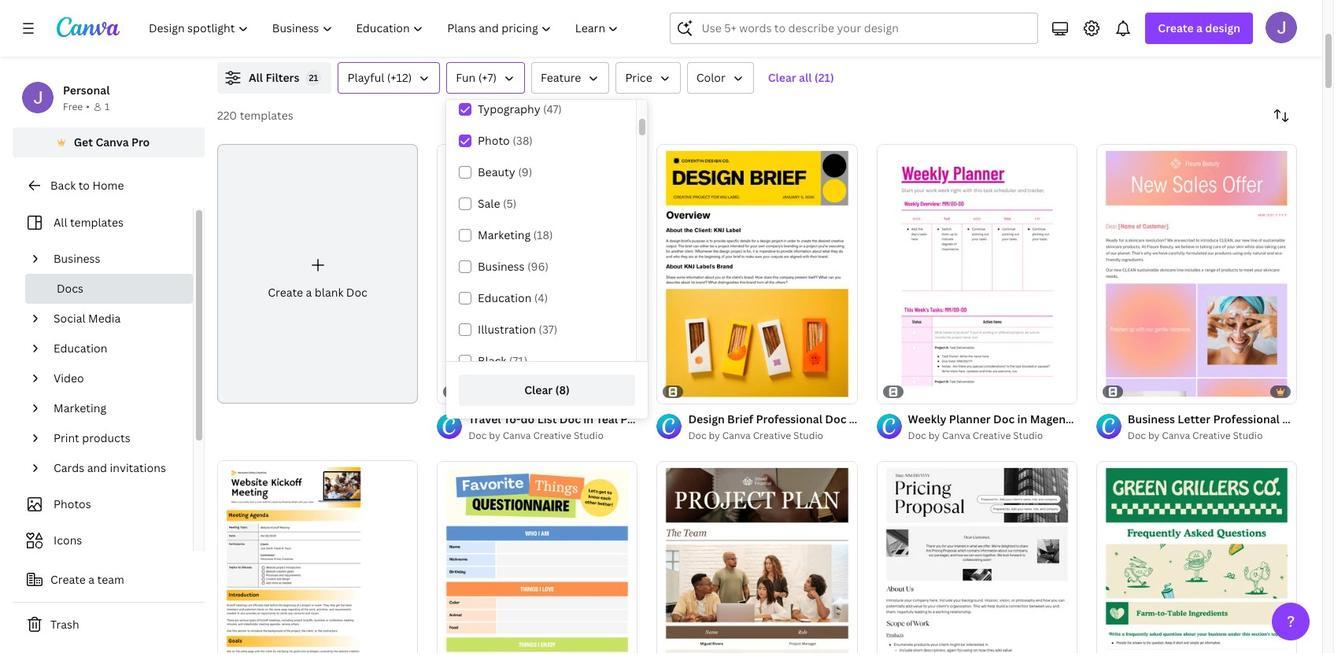 Task type: describe. For each thing, give the bounding box(es) containing it.
illustration
[[478, 322, 536, 337]]

by for doc by canva creative studio link associated with 'project plan professional doc in dark brown brown light brown traditional corporate style' image
[[709, 429, 720, 442]]

studio for food & restaurant faqs doc in green cream yellow bold nostalgia style image
[[1233, 429, 1263, 442]]

clear all (21)
[[768, 70, 834, 85]]

doc by canva creative studio link for food & restaurant faqs doc in green cream yellow bold nostalgia style image
[[1128, 428, 1297, 444]]

and
[[87, 461, 107, 475]]

playful (+12) button
[[338, 62, 440, 94]]

Sort by button
[[1266, 100, 1297, 131]]

by for doc by canva creative studio link associated with pricing proposal professional doc in white black grey sleek monochrome style image
[[929, 429, 940, 442]]

doc by canva creative studio link for favorite things questionnaire doc in blue orange green playful style image
[[469, 428, 638, 444]]

invitations
[[110, 461, 166, 475]]

clear all (21) button
[[760, 62, 842, 94]]

a for design
[[1197, 20, 1203, 35]]

kickoff meeting doc in orange black white professional gradients style image
[[217, 461, 418, 653]]

doc for travel to-do list doc in teal pastel green pastel purple vibrant professional style image
[[469, 429, 487, 442]]

photo (38)
[[478, 133, 533, 148]]

fun (+7) button
[[447, 62, 525, 94]]

social media link
[[47, 304, 183, 334]]

doc by canva creative studio for pricing proposal professional doc in white black grey sleek monochrome style image
[[908, 429, 1043, 442]]

canva inside get canva pro button
[[96, 135, 129, 150]]

clear (8)
[[524, 383, 570, 398]]

filters
[[266, 70, 299, 85]]

color button
[[687, 62, 754, 94]]

pricing proposal professional doc in white black grey sleek monochrome style image
[[877, 461, 1078, 653]]

creative for 'project plan professional doc in dark brown brown light brown traditional corporate style' image
[[753, 429, 791, 442]]

black
[[478, 353, 506, 368]]

print
[[54, 431, 79, 446]]

food & restaurant faqs doc in green cream yellow bold nostalgia style image
[[1096, 461, 1297, 653]]

fun
[[456, 70, 476, 85]]

a for blank
[[306, 285, 312, 300]]

business for business
[[54, 251, 100, 266]]

(71)
[[509, 353, 528, 368]]

studio for pricing proposal professional doc in white black grey sleek monochrome style image
[[1013, 429, 1043, 442]]

canva for design brief professional doc in yellow black grey bold modern style image
[[723, 429, 751, 442]]

(4)
[[534, 290, 548, 305]]

1
[[105, 100, 110, 113]]

create a blank doc
[[268, 285, 368, 300]]

personal
[[63, 83, 110, 98]]

(+12)
[[387, 70, 412, 85]]

21 filter options selected element
[[306, 70, 322, 86]]

create for create a design
[[1158, 20, 1194, 35]]

color
[[696, 70, 726, 85]]

canva for the weekly planner doc in magenta light pink vibrant professional style image
[[942, 429, 971, 442]]

project plan professional doc in dark brown brown light brown traditional corporate style image
[[657, 461, 858, 653]]

playful
[[348, 70, 384, 85]]

playful (+12)
[[348, 70, 412, 85]]

(47)
[[543, 102, 562, 117]]

(5)
[[503, 196, 517, 211]]

doc for the weekly planner doc in magenta light pink vibrant professional style image
[[908, 429, 926, 442]]

business link
[[47, 244, 183, 274]]

home
[[92, 178, 124, 193]]

get canva pro button
[[13, 128, 205, 157]]

templates for 220 templates
[[240, 108, 293, 123]]

21
[[309, 72, 318, 83]]

creative for favorite things questionnaire doc in blue orange green playful style image
[[533, 429, 571, 442]]

design
[[1205, 20, 1241, 35]]

media
[[88, 311, 121, 326]]

creative for pricing proposal professional doc in white black grey sleek monochrome style image
[[973, 429, 1011, 442]]

templates for all templates
[[70, 215, 124, 230]]

illustration (37)
[[478, 322, 558, 337]]

studio for favorite things questionnaire doc in blue orange green playful style image
[[574, 429, 604, 442]]

Search search field
[[702, 13, 1028, 43]]

back
[[50, 178, 76, 193]]

beauty
[[478, 165, 515, 179]]

jacob simon image
[[1266, 12, 1297, 43]]

creative for food & restaurant faqs doc in green cream yellow bold nostalgia style image
[[1193, 429, 1231, 442]]

(+7)
[[478, 70, 497, 85]]

by for favorite things questionnaire doc in blue orange green playful style image doc by canva creative studio link
[[489, 429, 500, 442]]

business (96)
[[478, 259, 549, 274]]

fun (+7)
[[456, 70, 497, 85]]

social media
[[54, 311, 121, 326]]

create a design
[[1158, 20, 1241, 35]]

doc inside "link"
[[346, 285, 368, 300]]

marketing link
[[47, 394, 183, 424]]

free
[[63, 100, 83, 113]]

clear for clear all (21)
[[768, 70, 796, 85]]

clear (8) button
[[459, 375, 635, 406]]

(38)
[[513, 133, 533, 148]]

all templates link
[[22, 208, 183, 238]]

create for create a blank doc
[[268, 285, 303, 300]]

(8)
[[555, 383, 570, 398]]

favorite things questionnaire doc in blue orange green playful style image
[[437, 461, 638, 653]]

trash
[[50, 617, 79, 632]]



Task type: vqa. For each thing, say whether or not it's contained in the screenshot.
doc by canva creative studio for 'pricing proposal professional doc in white black grey sleek monochrome style' image
yes



Task type: locate. For each thing, give the bounding box(es) containing it.
1 vertical spatial education
[[54, 341, 107, 356]]

1 creative from the left
[[533, 429, 571, 442]]

1 by from the left
[[489, 429, 500, 442]]

2 creative from the left
[[753, 429, 791, 442]]

video link
[[47, 364, 183, 394]]

business
[[54, 251, 100, 266], [478, 259, 525, 274]]

business for business (96)
[[478, 259, 525, 274]]

2 by from the left
[[709, 429, 720, 442]]

weekly planner doc in magenta light pink vibrant professional style image
[[877, 144, 1078, 404]]

all for all templates
[[54, 215, 67, 230]]

a left design in the right top of the page
[[1197, 20, 1203, 35]]

creative
[[533, 429, 571, 442], [753, 429, 791, 442], [973, 429, 1011, 442], [1193, 429, 1231, 442]]

education
[[478, 290, 532, 305], [54, 341, 107, 356]]

2 horizontal spatial a
[[1197, 20, 1203, 35]]

a
[[1197, 20, 1203, 35], [306, 285, 312, 300], [88, 572, 95, 587]]

all templates
[[54, 215, 124, 230]]

icons link
[[22, 526, 183, 556]]

create left design in the right top of the page
[[1158, 20, 1194, 35]]

•
[[86, 100, 90, 113]]

4 doc by canva creative studio link from the left
[[1128, 428, 1297, 444]]

business up education (4)
[[478, 259, 525, 274]]

get
[[74, 135, 93, 150]]

1 vertical spatial templates
[[70, 215, 124, 230]]

cards
[[54, 461, 84, 475]]

marketing down (5) on the left of the page
[[478, 228, 531, 242]]

icons
[[54, 533, 82, 548]]

cards and invitations link
[[47, 453, 183, 483]]

220 templates
[[217, 108, 293, 123]]

typography (47)
[[478, 102, 562, 117]]

products
[[82, 431, 130, 446]]

education up the illustration at the left
[[478, 290, 532, 305]]

0 horizontal spatial clear
[[524, 383, 553, 398]]

1 horizontal spatial templates
[[240, 108, 293, 123]]

create left blank
[[268, 285, 303, 300]]

doc for design brief professional doc in yellow black grey bold modern style image
[[688, 429, 707, 442]]

canva for travel to-do list doc in teal pastel green pastel purple vibrant professional style image
[[503, 429, 531, 442]]

a for team
[[88, 572, 95, 587]]

feature button
[[531, 62, 610, 94]]

doc by canva creative studio link
[[469, 428, 638, 444], [688, 428, 858, 444], [908, 428, 1078, 444], [1128, 428, 1297, 444]]

price
[[625, 70, 652, 85]]

4 doc by canva creative studio from the left
[[1128, 429, 1263, 442]]

canva for "business letter professional doc in salmon light blue gradients style" image
[[1162, 429, 1190, 442]]

1 vertical spatial create
[[268, 285, 303, 300]]

business up docs
[[54, 251, 100, 266]]

by
[[489, 429, 500, 442], [709, 429, 720, 442], [929, 429, 940, 442], [1149, 429, 1160, 442]]

1 studio from the left
[[574, 429, 604, 442]]

doc by canva creative studio link for 'project plan professional doc in dark brown brown light brown traditional corporate style' image
[[688, 428, 858, 444]]

3 doc by canva creative studio from the left
[[908, 429, 1043, 442]]

a inside "link"
[[306, 285, 312, 300]]

1 horizontal spatial a
[[306, 285, 312, 300]]

get canva pro
[[74, 135, 150, 150]]

(21)
[[815, 70, 834, 85]]

4 by from the left
[[1149, 429, 1160, 442]]

blank
[[315, 285, 344, 300]]

typography
[[478, 102, 541, 117]]

create inside "create a blank doc" element
[[268, 285, 303, 300]]

0 vertical spatial a
[[1197, 20, 1203, 35]]

4 creative from the left
[[1193, 429, 1231, 442]]

marketing for marketing
[[54, 401, 106, 416]]

doc by canva creative studio for favorite things questionnaire doc in blue orange green playful style image
[[469, 429, 604, 442]]

a left blank
[[306, 285, 312, 300]]

canva
[[96, 135, 129, 150], [503, 429, 531, 442], [723, 429, 751, 442], [942, 429, 971, 442], [1162, 429, 1190, 442]]

free •
[[63, 100, 90, 113]]

0 horizontal spatial education
[[54, 341, 107, 356]]

by for doc by canva creative studio link related to food & restaurant faqs doc in green cream yellow bold nostalgia style image
[[1149, 429, 1160, 442]]

1 horizontal spatial marketing
[[478, 228, 531, 242]]

0 vertical spatial clear
[[768, 70, 796, 85]]

education (4)
[[478, 290, 548, 305]]

team
[[97, 572, 124, 587]]

templates down all filters
[[240, 108, 293, 123]]

3 studio from the left
[[1013, 429, 1043, 442]]

studio
[[574, 429, 604, 442], [794, 429, 823, 442], [1013, 429, 1043, 442], [1233, 429, 1263, 442]]

marketing
[[478, 228, 531, 242], [54, 401, 106, 416]]

2 vertical spatial create
[[50, 572, 86, 587]]

(96)
[[527, 259, 549, 274]]

marketing for marketing (18)
[[478, 228, 531, 242]]

a inside button
[[88, 572, 95, 587]]

1 horizontal spatial business
[[478, 259, 525, 274]]

clear for clear (8)
[[524, 383, 553, 398]]

0 horizontal spatial a
[[88, 572, 95, 587]]

doc by canva creative studio for 'project plan professional doc in dark brown brown light brown traditional corporate style' image
[[688, 429, 823, 442]]

1 vertical spatial marketing
[[54, 401, 106, 416]]

photos
[[54, 497, 91, 512]]

studio for 'project plan professional doc in dark brown brown light brown traditional corporate style' image
[[794, 429, 823, 442]]

1 horizontal spatial all
[[249, 70, 263, 85]]

0 horizontal spatial business
[[54, 251, 100, 266]]

0 vertical spatial templates
[[240, 108, 293, 123]]

1 horizontal spatial clear
[[768, 70, 796, 85]]

create
[[1158, 20, 1194, 35], [268, 285, 303, 300], [50, 572, 86, 587]]

4 studio from the left
[[1233, 429, 1263, 442]]

2 vertical spatial a
[[88, 572, 95, 587]]

doc by canva creative studio for food & restaurant faqs doc in green cream yellow bold nostalgia style image
[[1128, 429, 1263, 442]]

sale (5)
[[478, 196, 517, 211]]

templates down back to home
[[70, 215, 124, 230]]

price button
[[616, 62, 681, 94]]

0 vertical spatial marketing
[[478, 228, 531, 242]]

1 horizontal spatial education
[[478, 290, 532, 305]]

cards and invitations
[[54, 461, 166, 475]]

templates
[[240, 108, 293, 123], [70, 215, 124, 230]]

a left team
[[88, 572, 95, 587]]

0 vertical spatial create
[[1158, 20, 1194, 35]]

0 vertical spatial education
[[478, 290, 532, 305]]

education link
[[47, 334, 183, 364]]

1 vertical spatial all
[[54, 215, 67, 230]]

1 vertical spatial clear
[[524, 383, 553, 398]]

doc by canva creative studio
[[469, 429, 604, 442], [688, 429, 823, 442], [908, 429, 1043, 442], [1128, 429, 1263, 442]]

back to home link
[[13, 170, 205, 202]]

2 studio from the left
[[794, 429, 823, 442]]

back to home
[[50, 178, 124, 193]]

marketing down video
[[54, 401, 106, 416]]

clear
[[768, 70, 796, 85], [524, 383, 553, 398]]

1 doc by canva creative studio link from the left
[[469, 428, 638, 444]]

create a team
[[50, 572, 124, 587]]

all
[[799, 70, 812, 85]]

beauty (9)
[[478, 165, 532, 179]]

to
[[78, 178, 90, 193]]

education for education (4)
[[478, 290, 532, 305]]

220
[[217, 108, 237, 123]]

sale
[[478, 196, 500, 211]]

black (71)
[[478, 353, 528, 368]]

create inside create a team button
[[50, 572, 86, 587]]

(9)
[[518, 165, 532, 179]]

None search field
[[670, 13, 1039, 44]]

create a design button
[[1146, 13, 1253, 44]]

all left "filters"
[[249, 70, 263, 85]]

all for all filters
[[249, 70, 263, 85]]

create for create a team
[[50, 572, 86, 587]]

feature
[[541, 70, 581, 85]]

all down back
[[54, 215, 67, 230]]

doc for "business letter professional doc in salmon light blue gradients style" image
[[1128, 429, 1146, 442]]

business letter professional doc in salmon light blue gradients style image
[[1096, 144, 1297, 404]]

doc
[[346, 285, 368, 300], [469, 429, 487, 442], [688, 429, 707, 442], [908, 429, 926, 442], [1128, 429, 1146, 442]]

0 horizontal spatial create
[[50, 572, 86, 587]]

social
[[54, 311, 86, 326]]

2 doc by canva creative studio link from the left
[[688, 428, 858, 444]]

0 horizontal spatial templates
[[70, 215, 124, 230]]

0 horizontal spatial all
[[54, 215, 67, 230]]

(18)
[[533, 228, 553, 242]]

2 doc by canva creative studio from the left
[[688, 429, 823, 442]]

(37)
[[539, 322, 558, 337]]

clear left all
[[768, 70, 796, 85]]

doc by canva creative studio link for pricing proposal professional doc in white black grey sleek monochrome style image
[[908, 428, 1078, 444]]

docs
[[57, 281, 83, 296]]

travel to-do list doc in teal pastel green pastel purple vibrant professional style image
[[437, 144, 638, 404]]

3 creative from the left
[[973, 429, 1011, 442]]

1 horizontal spatial create
[[268, 285, 303, 300]]

create a blank doc element
[[217, 144, 418, 404]]

pro
[[131, 135, 150, 150]]

design brief professional doc in yellow black grey bold modern style image
[[657, 144, 858, 404]]

education down social media
[[54, 341, 107, 356]]

create a team button
[[13, 564, 205, 596]]

2 horizontal spatial create
[[1158, 20, 1194, 35]]

0 horizontal spatial marketing
[[54, 401, 106, 416]]

print products link
[[47, 424, 183, 453]]

1 vertical spatial a
[[306, 285, 312, 300]]

1 doc by canva creative studio from the left
[[469, 429, 604, 442]]

create inside 'create a design' dropdown button
[[1158, 20, 1194, 35]]

video
[[54, 371, 84, 386]]

marketing (18)
[[478, 228, 553, 242]]

create a blank doc link
[[217, 144, 418, 404]]

top level navigation element
[[139, 13, 633, 44]]

3 by from the left
[[929, 429, 940, 442]]

all filters
[[249, 70, 299, 85]]

trash link
[[13, 609, 205, 641]]

clear left the (8)
[[524, 383, 553, 398]]

photo
[[478, 133, 510, 148]]

print products
[[54, 431, 130, 446]]

a inside dropdown button
[[1197, 20, 1203, 35]]

3 doc by canva creative studio link from the left
[[908, 428, 1078, 444]]

education for education
[[54, 341, 107, 356]]

create down icons
[[50, 572, 86, 587]]

0 vertical spatial all
[[249, 70, 263, 85]]

photos link
[[22, 490, 183, 520]]



